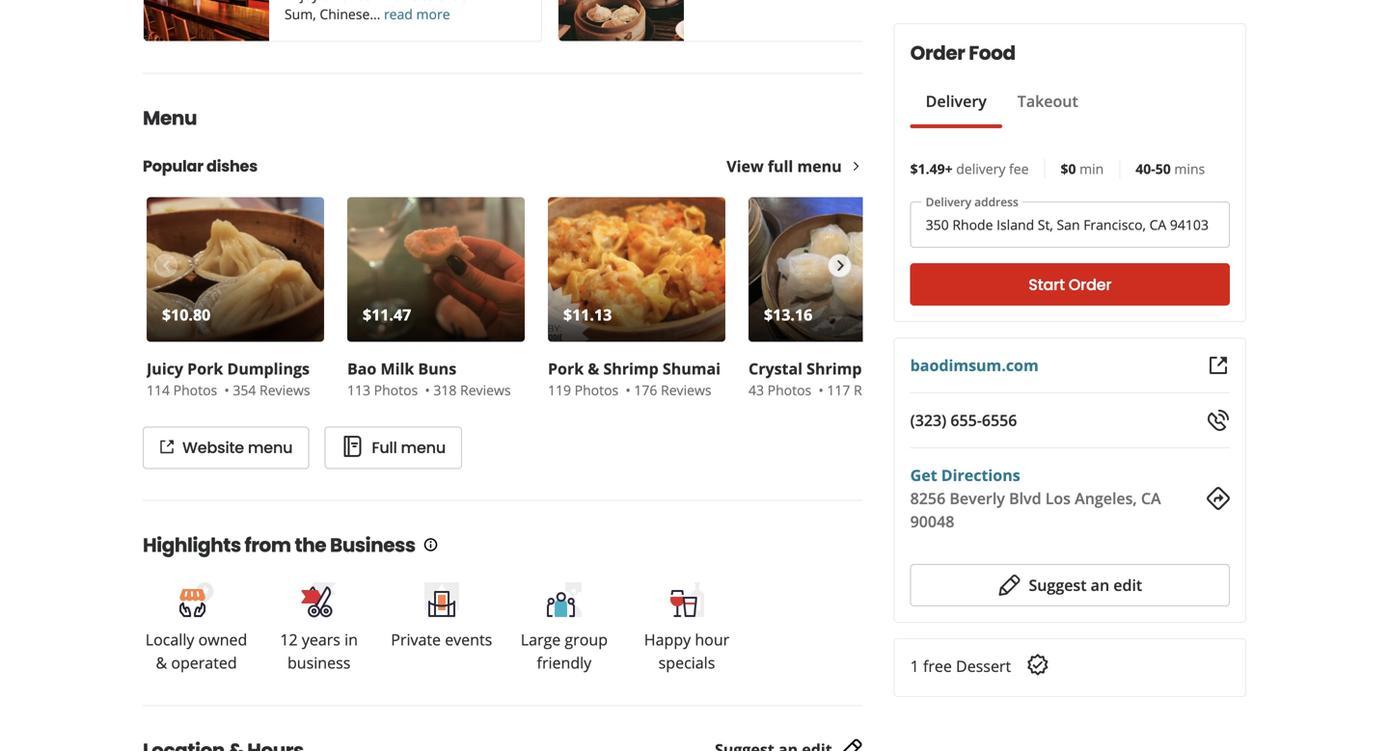 Task type: locate. For each thing, give the bounding box(es) containing it.
order inside button
[[1069, 274, 1112, 296]]

318
[[434, 381, 457, 399]]

1 vertical spatial order
[[1069, 274, 1112, 296]]

photos inside "crystal shrimp dumplings 43 photos"
[[768, 381, 812, 399]]

24 directions v2 image
[[1207, 487, 1230, 510]]

reviews right 117
[[854, 381, 904, 399]]

beverly
[[950, 488, 1005, 509]]

website menu link
[[143, 427, 309, 469]]

photos down crystal on the right
[[768, 381, 812, 399]]

pork inside juicy pork dumplings 114 photos
[[187, 358, 223, 379]]

photos right 119
[[575, 381, 619, 399]]

reviews for pork & shrimp shumai
[[661, 381, 711, 399]]

directions
[[941, 465, 1020, 486]]

photos inside juicy pork dumplings 114 photos
[[173, 381, 217, 399]]

baodimsum.com link
[[910, 355, 1039, 376]]

delivery
[[926, 91, 987, 111], [926, 194, 971, 210]]

popular
[[143, 155, 203, 177]]

years
[[302, 629, 340, 650]]

delivery address
[[926, 194, 1019, 210]]

&
[[588, 358, 599, 379], [156, 653, 167, 673]]

years_in_business image
[[300, 581, 338, 619]]

our
[[356, 0, 378, 4]]

24 pencil v2 image inside suggest an edit button
[[998, 574, 1021, 597]]

group
[[565, 629, 608, 650]]

40-
[[1136, 160, 1155, 178]]

photos right 114
[[173, 381, 217, 399]]

3 reviews from the left
[[661, 381, 711, 399]]

shrimp up 117
[[807, 358, 862, 379]]

24 menu v2 image
[[341, 435, 364, 458]]

website
[[182, 437, 244, 459]]

happy
[[644, 629, 691, 650]]

read more
[[384, 5, 450, 23]]

1 horizontal spatial pork
[[548, 358, 584, 379]]

menu left 14 chevron right outline "icon"
[[797, 156, 842, 177]]

2 pork from the left
[[548, 358, 584, 379]]

in
[[344, 629, 358, 650]]

dumplings inside "crystal shrimp dumplings 43 photos"
[[866, 358, 948, 379]]

reviews for juicy pork dumplings
[[260, 381, 310, 399]]

full
[[768, 156, 793, 177]]

delivery down "order food" on the top of the page
[[926, 91, 987, 111]]

shumai
[[663, 358, 721, 379]]

order food
[[910, 40, 1015, 67]]

0 horizontal spatial &
[[156, 653, 167, 673]]

3 photos from the left
[[575, 381, 619, 399]]

119
[[548, 381, 571, 399]]

baodimsum.com
[[910, 355, 1039, 376]]

juicy
[[147, 358, 183, 379]]

$0
[[1061, 160, 1076, 178]]

1 horizontal spatial dumplings
[[866, 358, 948, 379]]

reviews down shumai
[[661, 381, 711, 399]]

happy_hour_specials image
[[668, 581, 706, 619]]

info icon image
[[423, 537, 439, 553], [423, 537, 439, 553]]

1 photos from the left
[[173, 381, 217, 399]]

dessert
[[956, 656, 1011, 677]]

previous image
[[155, 254, 176, 277]]

& down locally
[[156, 653, 167, 673]]

reviews for crystal shrimp dumplings
[[854, 381, 904, 399]]

0 horizontal spatial pork
[[187, 358, 223, 379]]

24 pencil v2 image
[[998, 574, 1021, 597], [840, 739, 863, 752]]

2 reviews from the left
[[460, 381, 511, 399]]

sum,
[[285, 5, 316, 23]]

0 horizontal spatial menu
[[248, 437, 293, 459]]

reviews right 318
[[460, 381, 511, 399]]

private
[[391, 629, 441, 650]]

318 reviews
[[434, 381, 511, 399]]

photos down milk
[[374, 381, 418, 399]]

delivery down $1.49+
[[926, 194, 971, 210]]

view full menu
[[727, 156, 842, 177]]

private_events image
[[422, 581, 461, 619]]

enjoy all of our made to order dim sum, chinese…
[[285, 0, 502, 23]]

117 reviews
[[827, 381, 904, 399]]

dumplings for juicy pork dumplings
[[227, 358, 310, 379]]

edit
[[1114, 575, 1142, 596]]

min
[[1080, 160, 1104, 178]]

& inside pork & shrimp shumai 119 photos
[[588, 358, 599, 379]]

specials
[[659, 653, 715, 673]]

address
[[974, 194, 1019, 210]]

4 reviews from the left
[[854, 381, 904, 399]]

1 vertical spatial &
[[156, 653, 167, 673]]

photos inside bao milk buns 113 photos
[[374, 381, 418, 399]]

pork & shrimp shumai image
[[548, 197, 725, 342]]

dishes
[[206, 155, 258, 177]]

dumplings inside juicy pork dumplings 114 photos
[[227, 358, 310, 379]]

photos
[[173, 381, 217, 399], [374, 381, 418, 399], [575, 381, 619, 399], [768, 381, 812, 399]]

0 vertical spatial delivery
[[926, 91, 987, 111]]

menu element
[[112, 73, 948, 469]]

0 vertical spatial &
[[588, 358, 599, 379]]

tab list
[[910, 90, 1094, 128]]

to
[[421, 0, 434, 4]]

business
[[330, 532, 415, 559]]

menu for website menu
[[248, 437, 293, 459]]

2 delivery from the top
[[926, 194, 971, 210]]

of
[[340, 0, 353, 4]]

1 horizontal spatial menu
[[401, 437, 446, 459]]

owned
[[198, 629, 247, 650]]

1 dumplings from the left
[[227, 358, 310, 379]]

juicy pork dumplings image
[[147, 197, 324, 342]]

pork right juicy
[[187, 358, 223, 379]]

shrimp inside "crystal shrimp dumplings 43 photos"
[[807, 358, 862, 379]]

1 horizontal spatial shrimp
[[807, 358, 862, 379]]

16 external link v2 image
[[159, 440, 175, 455]]

order right start
[[1069, 274, 1112, 296]]

0 horizontal spatial dumplings
[[227, 358, 310, 379]]

(323) 655-6556
[[910, 410, 1017, 431]]

43
[[749, 381, 764, 399]]

locally owned & operated
[[145, 629, 247, 673]]

large_group_friendly image
[[545, 581, 584, 619]]

shrimp up the 176
[[603, 358, 659, 379]]

1 vertical spatial delivery
[[926, 194, 971, 210]]

dumplings for crystal shrimp dumplings
[[866, 358, 948, 379]]

the
[[295, 532, 326, 559]]

crystal shrimp dumplings 43 photos
[[749, 358, 948, 399]]

& down $11.13
[[588, 358, 599, 379]]

bao milk buns 113 photos
[[347, 358, 456, 399]]

1 pork from the left
[[187, 358, 223, 379]]

1 reviews from the left
[[260, 381, 310, 399]]

photos inside pork & shrimp shumai 119 photos
[[575, 381, 619, 399]]

4 photos from the left
[[768, 381, 812, 399]]

$1.49+ delivery fee
[[910, 160, 1029, 178]]

2 dumplings from the left
[[866, 358, 948, 379]]

dumplings up 354 reviews
[[227, 358, 310, 379]]

0 horizontal spatial order
[[910, 40, 965, 67]]

2 photos from the left
[[374, 381, 418, 399]]

1 vertical spatial 24 pencil v2 image
[[840, 739, 863, 752]]

reviews right 354
[[260, 381, 310, 399]]

menu right the full
[[401, 437, 446, 459]]

start order
[[1029, 274, 1112, 296]]

0 vertical spatial 24 pencil v2 image
[[998, 574, 1021, 597]]

order
[[438, 0, 473, 4]]

menu right website
[[248, 437, 293, 459]]

locally_owned_operated image
[[177, 581, 216, 619]]

hour
[[695, 629, 729, 650]]

1 horizontal spatial &
[[588, 358, 599, 379]]

dumplings up the 117 reviews
[[866, 358, 948, 379]]

2 shrimp from the left
[[807, 358, 862, 379]]

full menu link
[[324, 427, 462, 469]]

milk
[[381, 358, 414, 379]]

order
[[910, 40, 965, 67], [1069, 274, 1112, 296]]

12 years in business
[[280, 629, 358, 673]]

reviews
[[260, 381, 310, 399], [460, 381, 511, 399], [661, 381, 711, 399], [854, 381, 904, 399]]

6556
[[982, 410, 1017, 431]]

operated
[[171, 653, 237, 673]]

tab list containing delivery
[[910, 90, 1094, 128]]

1 shrimp from the left
[[603, 358, 659, 379]]

pork up 119
[[548, 358, 584, 379]]

los
[[1045, 488, 1071, 509]]

1 horizontal spatial order
[[1069, 274, 1112, 296]]

Order delivery text field
[[910, 202, 1230, 248]]

next image
[[829, 254, 851, 277]]

pork
[[187, 358, 223, 379], [548, 358, 584, 379]]

40-50 mins
[[1136, 160, 1205, 178]]

order left food on the top right of the page
[[910, 40, 965, 67]]

$11.47
[[363, 304, 411, 325]]

locally
[[145, 629, 194, 650]]

highlights from the business
[[143, 532, 415, 559]]

1 delivery from the top
[[926, 91, 987, 111]]

order to-go or delivery image
[[559, 0, 684, 41]]

0 horizontal spatial shrimp
[[603, 358, 659, 379]]

1 horizontal spatial 24 pencil v2 image
[[998, 574, 1021, 597]]



Task type: describe. For each thing, give the bounding box(es) containing it.
24 check in v2 image
[[1027, 653, 1050, 677]]

$1.49+
[[910, 160, 953, 178]]

delivery for delivery address
[[926, 194, 971, 210]]

1 free dessert
[[910, 656, 1011, 677]]

(323)
[[910, 410, 947, 431]]

takeout
[[1018, 91, 1078, 111]]

delivery for delivery
[[926, 91, 987, 111]]

shrimp inside pork & shrimp shumai 119 photos
[[603, 358, 659, 379]]

photos for crystal
[[768, 381, 812, 399]]

menu
[[143, 105, 197, 132]]

24 phone v2 image
[[1207, 409, 1230, 432]]

& inside the locally owned & operated
[[156, 653, 167, 673]]

events
[[445, 629, 492, 650]]

full menu
[[372, 437, 446, 459]]

354
[[233, 381, 256, 399]]

get directions link
[[910, 465, 1020, 486]]

114
[[147, 381, 170, 399]]

food
[[969, 40, 1015, 67]]

juicy pork dumplings 114 photos
[[147, 358, 310, 399]]

view full menu link
[[727, 156, 863, 177]]

get directions 8256 beverly blvd los angeles, ca 90048
[[910, 465, 1161, 532]]

0 vertical spatial order
[[910, 40, 965, 67]]

start order button
[[910, 263, 1230, 306]]

176
[[634, 381, 657, 399]]

14 chevron right outline image
[[850, 160, 863, 173]]

24 external link v2 image
[[1207, 354, 1230, 377]]

655-
[[951, 410, 982, 431]]

pork inside pork & shrimp shumai 119 photos
[[548, 358, 584, 379]]

website menu
[[182, 437, 293, 459]]

0 horizontal spatial 24 pencil v2 image
[[840, 739, 863, 752]]

354 reviews
[[233, 381, 310, 399]]

view
[[727, 156, 764, 177]]

$10.80
[[162, 304, 211, 325]]

large group friendly
[[521, 629, 608, 673]]

bao milk buns image
[[347, 197, 525, 342]]

117
[[827, 381, 850, 399]]

large
[[521, 629, 561, 650]]

suggest an edit button
[[910, 564, 1230, 607]]

176 reviews
[[634, 381, 711, 399]]

private events
[[391, 629, 492, 650]]

12
[[280, 629, 298, 650]]

113
[[347, 381, 370, 399]]

happy hour specials
[[644, 629, 729, 673]]

friendly
[[537, 653, 592, 673]]

$13.16
[[764, 304, 812, 325]]

spend $50.00 and get $7.00 off your bill image
[[144, 0, 269, 41]]

all
[[322, 0, 337, 4]]

suggest an edit
[[1029, 575, 1142, 596]]

start
[[1029, 274, 1065, 296]]

free
[[923, 656, 952, 677]]

popular dishes
[[143, 155, 258, 177]]

get
[[910, 465, 937, 486]]

2 horizontal spatial menu
[[797, 156, 842, 177]]

from
[[245, 532, 291, 559]]

crystal shrimp dumplings image
[[749, 197, 926, 342]]

photos for juicy
[[173, 381, 217, 399]]

angeles,
[[1075, 488, 1137, 509]]

$0 min
[[1061, 160, 1104, 178]]

full
[[372, 437, 397, 459]]

delivery tab panel
[[910, 128, 1094, 136]]

business
[[287, 653, 351, 673]]

reviews for bao milk buns
[[460, 381, 511, 399]]

an
[[1091, 575, 1110, 596]]

mins
[[1174, 160, 1205, 178]]

made
[[382, 0, 418, 4]]

suggest
[[1029, 575, 1087, 596]]

bao
[[347, 358, 377, 379]]

more
[[416, 5, 450, 23]]

dim
[[476, 0, 502, 4]]

menu for full menu
[[401, 437, 446, 459]]

8256
[[910, 488, 946, 509]]

blvd
[[1009, 488, 1041, 509]]

enjoy
[[285, 0, 319, 4]]

90048
[[910, 511, 954, 532]]

buns
[[418, 358, 456, 379]]

ca
[[1141, 488, 1161, 509]]

photos for bao
[[374, 381, 418, 399]]

crystal
[[749, 358, 803, 379]]

pork & shrimp shumai 119 photos
[[548, 358, 721, 399]]



Task type: vqa. For each thing, say whether or not it's contained in the screenshot.
Alpine Electronics Of Sandy icon
no



